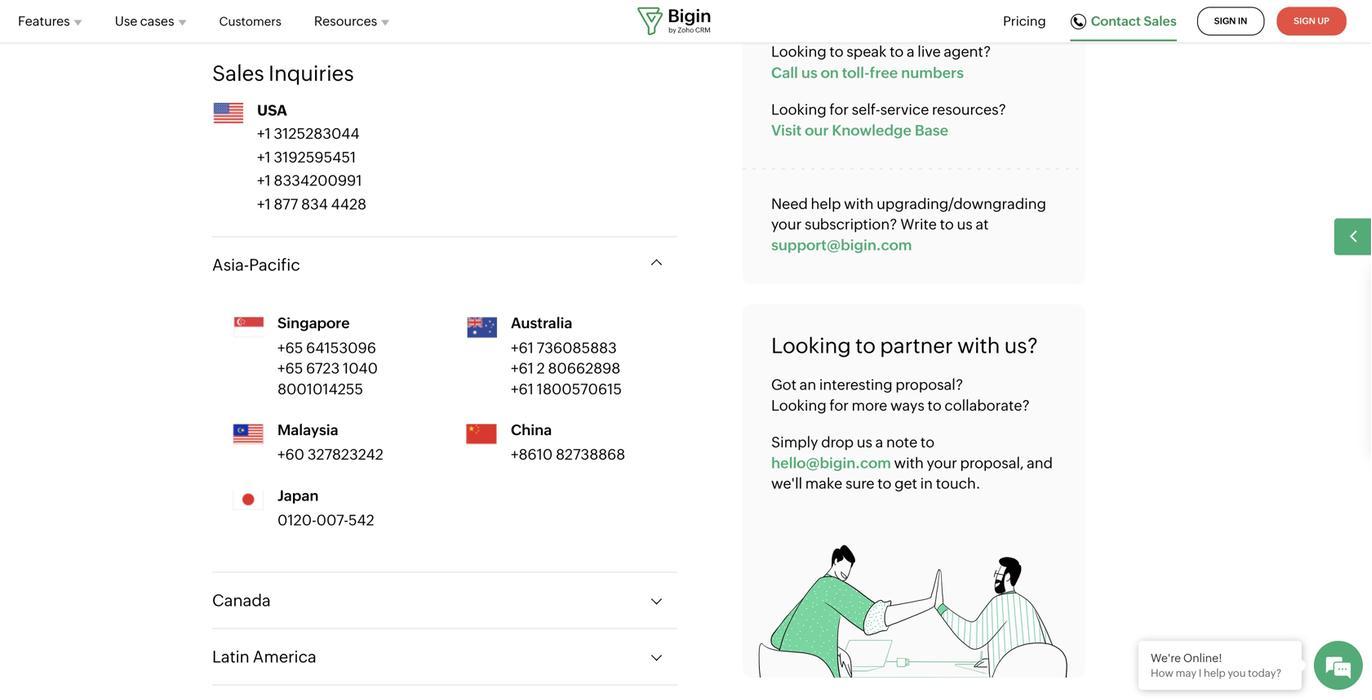 Task type: vqa. For each thing, say whether or not it's contained in the screenshot.
Download from Google Play
no



Task type: locate. For each thing, give the bounding box(es) containing it.
us?
[[1005, 334, 1039, 358]]

0 vertical spatial a
[[907, 43, 915, 60]]

a left "live"
[[907, 43, 915, 60]]

and
[[1027, 455, 1053, 471]]

to down proposal?
[[928, 397, 942, 414]]

sales up usa
[[212, 61, 264, 85]]

for left the self-
[[830, 101, 849, 118]]

2 looking from the top
[[772, 101, 827, 118]]

visit our knowledge base link
[[772, 122, 949, 139]]

0 vertical spatial +61
[[511, 340, 534, 356]]

+65 down singapore
[[278, 340, 303, 356]]

japan
[[278, 487, 319, 504]]

contact sales
[[1091, 13, 1177, 28]]

+61 left "2"
[[511, 360, 534, 377]]

1800570615
[[537, 381, 622, 397]]

looking up visit
[[772, 101, 827, 118]]

your inside need help with upgrading/downgrading your subscription? write to us at support@bigin.com
[[772, 216, 802, 233]]

us left on
[[802, 64, 818, 81]]

8334200991
[[274, 172, 362, 189]]

3125283044
[[274, 125, 360, 142]]

3 +61 from the top
[[511, 381, 534, 397]]

+61 up china
[[511, 381, 534, 397]]

2 horizontal spatial us
[[957, 216, 973, 233]]

reseller partnerships - bigin by zoho crm image
[[743, 535, 1084, 678]]

sales right contact
[[1144, 13, 1177, 28]]

1 horizontal spatial a
[[907, 43, 915, 60]]

+60
[[278, 446, 305, 463]]

1 vertical spatial for
[[830, 397, 849, 414]]

327823242
[[308, 446, 384, 463]]

customers link
[[219, 5, 282, 38]]

up
[[1318, 16, 1330, 26]]

singapore +65 64153096 +65 6723 1040 8001014255
[[278, 315, 378, 397]]

1 vertical spatial sales
[[212, 61, 264, 85]]

pacific
[[249, 256, 300, 275]]

82738868
[[556, 446, 626, 463]]

service
[[881, 101, 929, 118]]

for
[[830, 101, 849, 118], [830, 397, 849, 414]]

help up subscription?
[[811, 196, 841, 212]]

+65
[[278, 340, 303, 356], [278, 360, 303, 377]]

malaysia +60 327823242
[[278, 422, 384, 463]]

looking for self-service resources? visit our knowledge base
[[772, 101, 1007, 139]]

us inside need help with upgrading/downgrading your subscription? write to us at support@bigin.com
[[957, 216, 973, 233]]

looking up an
[[772, 334, 851, 358]]

china
[[511, 422, 552, 438]]

2 vertical spatial with
[[894, 455, 924, 471]]

we'll
[[772, 475, 803, 492]]

1 horizontal spatial help
[[1204, 667, 1226, 679]]

+61 2 80662898 link
[[511, 359, 657, 379]]

interesting
[[820, 377, 893, 393]]

sales inquiries
[[212, 61, 354, 85]]

us left at
[[957, 216, 973, 233]]

help right the i
[[1204, 667, 1226, 679]]

6723
[[306, 360, 340, 377]]

1 vertical spatial a
[[876, 434, 884, 451]]

0 vertical spatial help
[[811, 196, 841, 212]]

1 horizontal spatial us
[[857, 434, 873, 451]]

your up in
[[927, 455, 958, 471]]

1 for from the top
[[830, 101, 849, 118]]

latin america
[[212, 647, 317, 666]]

0120-007-542 link
[[278, 510, 421, 531]]

looking inside looking for self-service resources? visit our knowledge base
[[772, 101, 827, 118]]

features
[[18, 13, 70, 29]]

us inside looking to speak to a live agent? call us on toll-free numbers
[[802, 64, 818, 81]]

looking to partner with us?
[[772, 334, 1039, 358]]

resources
[[314, 13, 377, 29]]

in
[[1238, 16, 1248, 26]]

0 horizontal spatial sales
[[212, 61, 264, 85]]

to down the "upgrading/downgrading"
[[940, 216, 954, 233]]

with your proposal, and we'll make sure to get in touch.
[[772, 455, 1053, 492]]

upgrading/downgrading
[[877, 196, 1047, 212]]

to inside with your proposal, and we'll make sure to get in touch.
[[878, 475, 892, 492]]

ways
[[891, 397, 925, 414]]

1 vertical spatial us
[[957, 216, 973, 233]]

latin
[[212, 647, 250, 666]]

1 vertical spatial help
[[1204, 667, 1226, 679]]

0 vertical spatial your
[[772, 216, 802, 233]]

your down need
[[772, 216, 802, 233]]

our
[[805, 122, 829, 139]]

us
[[802, 64, 818, 81], [957, 216, 973, 233], [857, 434, 873, 451]]

+61 1800570615 link
[[511, 379, 657, 400]]

with
[[844, 196, 874, 212], [958, 334, 1001, 358], [894, 455, 924, 471]]

sign up link
[[1277, 7, 1347, 36]]

0 horizontal spatial us
[[802, 64, 818, 81]]

0 vertical spatial us
[[802, 64, 818, 81]]

sign up
[[1294, 16, 1330, 26]]

for down interesting
[[830, 397, 849, 414]]

4 looking from the top
[[772, 397, 827, 414]]

1 looking from the top
[[772, 43, 827, 60]]

with inside need help with upgrading/downgrading your subscription? write to us at support@bigin.com
[[844, 196, 874, 212]]

asia-
[[212, 256, 249, 275]]

0120-
[[278, 512, 317, 529]]

help
[[811, 196, 841, 212], [1204, 667, 1226, 679]]

0 vertical spatial sales
[[1144, 13, 1177, 28]]

2 vertical spatial us
[[857, 434, 873, 451]]

usa
[[257, 102, 287, 119]]

0 horizontal spatial with
[[844, 196, 874, 212]]

3 looking from the top
[[772, 334, 851, 358]]

help inside we're online! how may i help you today?
[[1204, 667, 1226, 679]]

2 horizontal spatial with
[[958, 334, 1001, 358]]

64153096
[[306, 340, 376, 356]]

a left note
[[876, 434, 884, 451]]

2 for from the top
[[830, 397, 849, 414]]

with up 'get'
[[894, 455, 924, 471]]

with left us?
[[958, 334, 1001, 358]]

0 horizontal spatial a
[[876, 434, 884, 451]]

+60 327823242 link
[[278, 445, 421, 465]]

looking down an
[[772, 397, 827, 414]]

agent?
[[944, 43, 992, 60]]

collaborate?
[[945, 397, 1030, 414]]

a inside simply drop us a note to hello@bigin.com
[[876, 434, 884, 451]]

online!
[[1184, 652, 1223, 665]]

customers
[[219, 14, 282, 29]]

visit
[[772, 122, 802, 139]]

2 +65 from the top
[[278, 360, 303, 377]]

drop
[[822, 434, 854, 451]]

1 vertical spatial +61
[[511, 360, 534, 377]]

with up subscription?
[[844, 196, 874, 212]]

0 vertical spatial with
[[844, 196, 874, 212]]

us right drop
[[857, 434, 873, 451]]

i
[[1199, 667, 1202, 679]]

1 horizontal spatial with
[[894, 455, 924, 471]]

partner
[[880, 334, 953, 358]]

your inside with your proposal, and we'll make sure to get in touch.
[[927, 455, 958, 471]]

may
[[1176, 667, 1197, 679]]

+65 left "6723"
[[278, 360, 303, 377]]

sales
[[1144, 13, 1177, 28], [212, 61, 264, 85]]

proposal,
[[961, 455, 1024, 471]]

1 horizontal spatial your
[[927, 455, 958, 471]]

call
[[772, 64, 798, 81]]

+61
[[511, 340, 534, 356], [511, 360, 534, 377], [511, 381, 534, 397]]

0 vertical spatial +65
[[278, 340, 303, 356]]

looking up call
[[772, 43, 827, 60]]

0 horizontal spatial help
[[811, 196, 841, 212]]

0 horizontal spatial your
[[772, 216, 802, 233]]

us for call
[[802, 64, 818, 81]]

1 vertical spatial +65
[[278, 360, 303, 377]]

to right note
[[921, 434, 935, 451]]

an
[[800, 377, 817, 393]]

looking inside looking to speak to a live agent? call us on toll-free numbers
[[772, 43, 827, 60]]

+61 down the australia at the top left of the page
[[511, 340, 534, 356]]

0 vertical spatial for
[[830, 101, 849, 118]]

4 +1 from the top
[[257, 196, 271, 213]]

to left 'get'
[[878, 475, 892, 492]]

looking to speak to a live agent? call us on toll-free numbers
[[772, 43, 992, 81]]

2 vertical spatial +61
[[511, 381, 534, 397]]

1 vertical spatial your
[[927, 455, 958, 471]]



Task type: describe. For each thing, give the bounding box(es) containing it.
+65 6723 1040 link
[[278, 359, 421, 379]]

looking for looking to partner with us?
[[772, 334, 851, 358]]

1 +1 from the top
[[257, 125, 271, 142]]

america
[[253, 647, 317, 666]]

to inside got an interesting proposal? looking for more ways to collaborate?
[[928, 397, 942, 414]]

resources?
[[932, 101, 1007, 118]]

to up free
[[890, 43, 904, 60]]

make
[[806, 475, 843, 492]]

with inside with your proposal, and we'll make sure to get in touch.
[[894, 455, 924, 471]]

singapore
[[278, 315, 350, 332]]

write
[[901, 216, 937, 233]]

3 +1 from the top
[[257, 172, 271, 189]]

+1 8334200991 link
[[257, 169, 678, 193]]

subscription?
[[805, 216, 898, 233]]

hello@bigin.com
[[772, 455, 892, 471]]

+8610 82738868 link
[[511, 445, 657, 465]]

for inside got an interesting proposal? looking for more ways to collaborate?
[[830, 397, 849, 414]]

+8610
[[511, 446, 553, 463]]

australia +61 736085883 +61 2 80662898 +61 1800570615
[[511, 315, 622, 397]]

4428
[[331, 196, 367, 213]]

to up interesting
[[856, 334, 876, 358]]

contact sales link
[[1071, 13, 1177, 29]]

you
[[1228, 667, 1246, 679]]

us for to
[[957, 216, 973, 233]]

more
[[852, 397, 888, 414]]

834
[[301, 196, 328, 213]]

note
[[887, 434, 918, 451]]

in
[[921, 475, 933, 492]]

+1 3125283044 link
[[257, 122, 678, 146]]

a inside looking to speak to a live agent? call us on toll-free numbers
[[907, 43, 915, 60]]

speak
[[847, 43, 887, 60]]

007-
[[317, 512, 349, 529]]

cases
[[140, 13, 174, 29]]

get
[[895, 475, 918, 492]]

need
[[772, 196, 808, 212]]

8001014255
[[278, 381, 363, 397]]

to inside need help with upgrading/downgrading your subscription? write to us at support@bigin.com
[[940, 216, 954, 233]]

how
[[1151, 667, 1174, 679]]

touch.
[[936, 475, 981, 492]]

use
[[115, 13, 137, 29]]

australia
[[511, 315, 573, 332]]

to up on
[[830, 43, 844, 60]]

2
[[537, 360, 545, 377]]

use cases
[[115, 13, 174, 29]]

pricing
[[1004, 13, 1047, 29]]

japan 0120-007-542
[[278, 487, 375, 529]]

simply
[[772, 434, 819, 451]]

malaysia
[[278, 422, 339, 438]]

contact
[[1091, 13, 1141, 28]]

+1 877 834 4428 link
[[257, 193, 678, 216]]

1 vertical spatial with
[[958, 334, 1001, 358]]

looking for looking for self-service resources? visit our knowledge base
[[772, 101, 827, 118]]

2 +61 from the top
[[511, 360, 534, 377]]

help inside need help with upgrading/downgrading your subscription? write to us at support@bigin.com
[[811, 196, 841, 212]]

877
[[274, 196, 298, 213]]

+1 3192595451 link
[[257, 146, 678, 169]]

got an interesting proposal? looking for more ways to collaborate?
[[772, 377, 1030, 414]]

china +8610 82738868
[[511, 422, 626, 463]]

numbers
[[902, 64, 964, 81]]

canada
[[212, 591, 271, 610]]

736085883
[[537, 340, 617, 356]]

8001014255 link
[[278, 379, 421, 400]]

on
[[821, 64, 839, 81]]

for inside looking for self-service resources? visit our knowledge base
[[830, 101, 849, 118]]

us inside simply drop us a note to hello@bigin.com
[[857, 434, 873, 451]]

simply drop us a note to hello@bigin.com
[[772, 434, 935, 471]]

+61 736085883 link
[[511, 338, 657, 359]]

base
[[915, 122, 949, 139]]

toll-
[[842, 64, 870, 81]]

1 horizontal spatial sales
[[1144, 13, 1177, 28]]

+65 64153096 link
[[278, 338, 421, 359]]

1040
[[343, 360, 378, 377]]

to inside simply drop us a note to hello@bigin.com
[[921, 434, 935, 451]]

80662898
[[548, 360, 621, 377]]

usa +1 3125283044 +1 3192595451 +1 8334200991 +1 877 834 4428
[[257, 102, 367, 213]]

self-
[[852, 101, 881, 118]]

sign
[[1215, 16, 1236, 26]]

sign
[[1294, 16, 1316, 26]]

asia-pacific
[[212, 256, 300, 275]]

1 +61 from the top
[[511, 340, 534, 356]]

knowledge
[[832, 122, 912, 139]]

1 +65 from the top
[[278, 340, 303, 356]]

sign in
[[1215, 16, 1248, 26]]

pricing link
[[1004, 11, 1047, 31]]

support@bigin.com
[[772, 237, 912, 253]]

looking for looking to speak to a live agent? call us on toll-free numbers
[[772, 43, 827, 60]]

looking inside got an interesting proposal? looking for more ways to collaborate?
[[772, 397, 827, 414]]

sure
[[846, 475, 875, 492]]

inquiries
[[269, 61, 354, 85]]

at
[[976, 216, 989, 233]]

we're
[[1151, 652, 1181, 665]]

2 +1 from the top
[[257, 149, 271, 166]]



